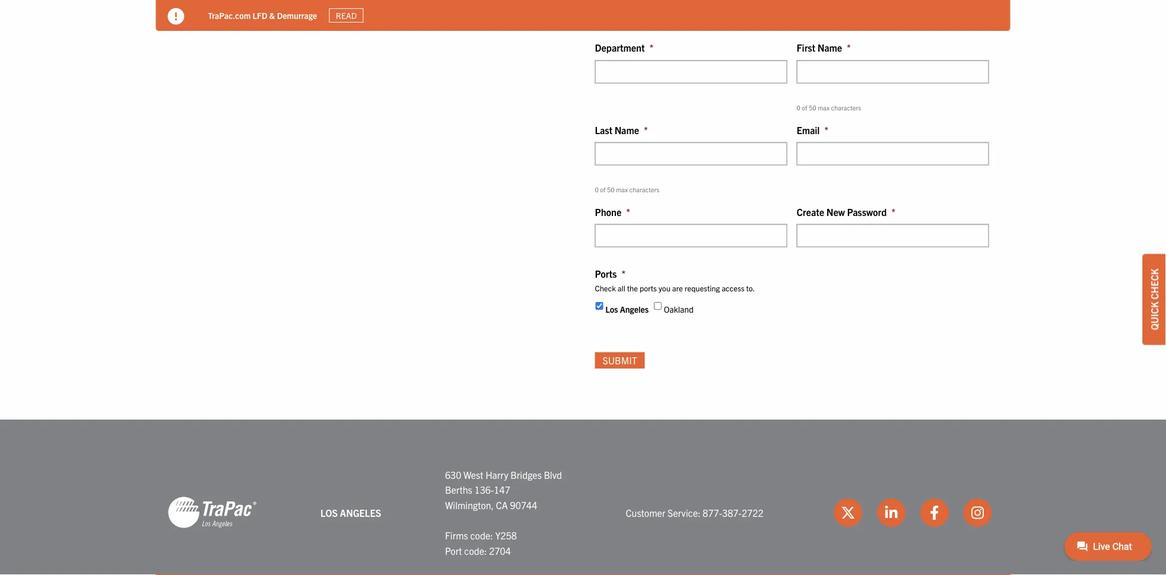 Task type: describe. For each thing, give the bounding box(es) containing it.
wilmington,
[[445, 499, 494, 511]]

1 horizontal spatial angeles
[[620, 304, 649, 314]]

quick
[[1148, 302, 1160, 330]]

you
[[659, 283, 671, 292]]

2-
[[834, 20, 841, 29]]

new
[[827, 206, 845, 218]]

max for first
[[818, 103, 830, 111]]

last name *
[[595, 124, 648, 136]]

lfd
[[253, 10, 267, 21]]

of for last
[[600, 185, 606, 193]]

demurrage
[[277, 10, 317, 21]]

quick check
[[1148, 269, 1160, 330]]

y258
[[495, 529, 517, 541]]

0 of 50 max characters for first name
[[797, 103, 861, 111]]

requesting
[[685, 283, 720, 292]]

characters for last name *
[[629, 185, 660, 193]]

ports
[[640, 283, 657, 292]]

customer
[[626, 506, 666, 518]]

max for last
[[616, 185, 628, 193]]

name for last name
[[615, 124, 639, 136]]

quick check link
[[1143, 254, 1166, 345]]

harry
[[486, 468, 508, 480]]

0 vertical spatial los
[[606, 304, 618, 314]]

to.
[[746, 283, 755, 292]]

alpha
[[881, 20, 899, 29]]

50 for last
[[607, 185, 615, 193]]

firms
[[445, 529, 468, 541]]

oakland
[[664, 304, 694, 314]]

* down requires a 2-4 character alpha code
[[847, 42, 851, 54]]

name for first name
[[818, 42, 842, 54]]

los angeles image
[[168, 496, 257, 529]]

create new password *
[[797, 206, 896, 218]]

of for first
[[802, 103, 807, 111]]

136-
[[474, 484, 494, 496]]

footer containing 630 west harry bridges blvd
[[0, 420, 1166, 575]]

50 for first
[[809, 103, 816, 111]]

* right phone
[[626, 206, 630, 218]]

Oakland checkbox
[[654, 302, 662, 310]]

4
[[841, 20, 845, 29]]

berths
[[445, 484, 472, 496]]

trapac.com
[[208, 10, 251, 21]]

bridges
[[511, 468, 542, 480]]

email
[[797, 124, 820, 136]]

first name *
[[797, 42, 851, 54]]

all
[[618, 283, 625, 292]]

customer service: 877-387-2722
[[626, 506, 764, 518]]

* right department
[[650, 42, 654, 54]]

0 vertical spatial code:
[[470, 529, 493, 541]]

1 vertical spatial code:
[[464, 544, 487, 556]]

are
[[672, 283, 683, 292]]



Task type: vqa. For each thing, say whether or not it's contained in the screenshot.
2704
yes



Task type: locate. For each thing, give the bounding box(es) containing it.
1 horizontal spatial los angeles
[[606, 304, 649, 314]]

character
[[847, 20, 879, 29]]

None text field
[[595, 60, 787, 83], [797, 60, 989, 83], [595, 60, 787, 83], [797, 60, 989, 83]]

los
[[606, 304, 618, 314], [321, 506, 338, 518]]

blvd
[[544, 468, 562, 480]]

2704
[[489, 544, 511, 556]]

0 horizontal spatial max
[[616, 185, 628, 193]]

0 horizontal spatial los angeles
[[321, 506, 381, 518]]

service:
[[668, 506, 701, 518]]

877-
[[703, 506, 722, 518]]

None submit
[[595, 352, 645, 368]]

0 horizontal spatial of
[[600, 185, 606, 193]]

90744
[[510, 499, 537, 511]]

1 vertical spatial characters
[[629, 185, 660, 193]]

name
[[818, 42, 842, 54], [615, 124, 639, 136]]

0 for last name
[[595, 185, 599, 193]]

0 vertical spatial name
[[818, 42, 842, 54]]

0 vertical spatial of
[[802, 103, 807, 111]]

1 vertical spatial max
[[616, 185, 628, 193]]

requires
[[797, 20, 826, 29]]

0 horizontal spatial characters
[[629, 185, 660, 193]]

1 horizontal spatial name
[[818, 42, 842, 54]]

department *
[[595, 42, 654, 54]]

password
[[847, 206, 887, 218]]

0 horizontal spatial angeles
[[340, 506, 381, 518]]

solid image
[[168, 8, 184, 25]]

1 horizontal spatial 50
[[809, 103, 816, 111]]

1 vertical spatial 50
[[607, 185, 615, 193]]

max
[[818, 103, 830, 111], [616, 185, 628, 193]]

phone
[[595, 206, 622, 218]]

los angeles inside footer
[[321, 506, 381, 518]]

name right last
[[615, 124, 639, 136]]

None text field
[[595, 142, 787, 165], [797, 142, 989, 165], [595, 224, 787, 247], [595, 142, 787, 165], [797, 142, 989, 165], [595, 224, 787, 247]]

characters for first name *
[[831, 103, 861, 111]]

footer
[[0, 420, 1166, 575]]

1 horizontal spatial 0
[[797, 103, 801, 111]]

email *
[[797, 124, 829, 136]]

access
[[722, 283, 745, 292]]

387-
[[722, 506, 742, 518]]

0
[[797, 103, 801, 111], [595, 185, 599, 193]]

* up 'all'
[[622, 268, 626, 280]]

&
[[269, 10, 275, 21]]

check
[[1148, 269, 1160, 300], [595, 283, 616, 292]]

1 horizontal spatial max
[[818, 103, 830, 111]]

50 up email * at the right of page
[[809, 103, 816, 111]]

*
[[650, 42, 654, 54], [847, 42, 851, 54], [644, 124, 648, 136], [825, 124, 829, 136], [626, 206, 630, 218], [892, 206, 896, 218], [622, 268, 626, 280]]

code: right port
[[464, 544, 487, 556]]

requires a 2-4 character alpha code
[[797, 20, 917, 29]]

ports
[[595, 268, 617, 280]]

of up email
[[802, 103, 807, 111]]

0 for first name
[[797, 103, 801, 111]]

west
[[464, 468, 483, 480]]

of
[[802, 103, 807, 111], [600, 185, 606, 193]]

last
[[595, 124, 613, 136]]

angeles inside footer
[[340, 506, 381, 518]]

0 vertical spatial 0 of 50 max characters
[[797, 103, 861, 111]]

firms code:  y258 port code:  2704
[[445, 529, 517, 556]]

1 vertical spatial of
[[600, 185, 606, 193]]

0 vertical spatial 0
[[797, 103, 801, 111]]

1 vertical spatial los
[[321, 506, 338, 518]]

0 horizontal spatial los
[[321, 506, 338, 518]]

0 of 50 max characters
[[797, 103, 861, 111], [595, 185, 660, 193]]

0 vertical spatial angeles
[[620, 304, 649, 314]]

angeles
[[620, 304, 649, 314], [340, 506, 381, 518]]

department
[[595, 42, 645, 54]]

characters
[[831, 103, 861, 111], [629, 185, 660, 193]]

port
[[445, 544, 462, 556]]

1 vertical spatial 0
[[595, 185, 599, 193]]

0 vertical spatial max
[[818, 103, 830, 111]]

0 up email
[[797, 103, 801, 111]]

0 vertical spatial characters
[[831, 103, 861, 111]]

1 horizontal spatial los
[[606, 304, 618, 314]]

code
[[901, 20, 917, 29]]

0 horizontal spatial 0
[[595, 185, 599, 193]]

0 horizontal spatial name
[[615, 124, 639, 136]]

Los Angeles checkbox
[[596, 302, 603, 310]]

* inside ports * check all the ports you are requesting access to.
[[622, 268, 626, 280]]

check up quick
[[1148, 269, 1160, 300]]

of up phone
[[600, 185, 606, 193]]

phone *
[[595, 206, 630, 218]]

* right email
[[825, 124, 829, 136]]

max up email * at the right of page
[[818, 103, 830, 111]]

code: up 2704
[[470, 529, 493, 541]]

ports * check all the ports you are requesting access to.
[[595, 268, 755, 292]]

los angeles
[[606, 304, 649, 314], [321, 506, 381, 518]]

check down ports
[[595, 283, 616, 292]]

0 vertical spatial 50
[[809, 103, 816, 111]]

ca
[[496, 499, 508, 511]]

a
[[828, 20, 832, 29]]

1 vertical spatial los angeles
[[321, 506, 381, 518]]

630
[[445, 468, 461, 480]]

1 horizontal spatial of
[[802, 103, 807, 111]]

trapac.com lfd & demurrage
[[208, 10, 317, 21]]

1 vertical spatial name
[[615, 124, 639, 136]]

1 vertical spatial angeles
[[340, 506, 381, 518]]

1 vertical spatial 0 of 50 max characters
[[595, 185, 660, 193]]

0 horizontal spatial 0 of 50 max characters
[[595, 185, 660, 193]]

create
[[797, 206, 824, 218]]

check inside ports * check all the ports you are requesting access to.
[[595, 283, 616, 292]]

0 up phone
[[595, 185, 599, 193]]

the
[[627, 283, 638, 292]]

630 west harry bridges blvd berths 136-147 wilmington, ca 90744
[[445, 468, 562, 511]]

50
[[809, 103, 816, 111], [607, 185, 615, 193]]

code:
[[470, 529, 493, 541], [464, 544, 487, 556]]

read
[[336, 10, 357, 21]]

2722
[[742, 506, 764, 518]]

* right password
[[892, 206, 896, 218]]

* right last
[[644, 124, 648, 136]]

read link
[[329, 8, 364, 23]]

0 of 50 max characters up email * at the right of page
[[797, 103, 861, 111]]

None password field
[[797, 224, 989, 247]]

1 horizontal spatial check
[[1148, 269, 1160, 300]]

147
[[494, 484, 510, 496]]

name down "a"
[[818, 42, 842, 54]]

0 of 50 max characters for last name
[[595, 185, 660, 193]]

0 vertical spatial los angeles
[[606, 304, 649, 314]]

0 horizontal spatial check
[[595, 283, 616, 292]]

50 up phone *
[[607, 185, 615, 193]]

first
[[797, 42, 816, 54]]

0 horizontal spatial 50
[[607, 185, 615, 193]]

1 horizontal spatial 0 of 50 max characters
[[797, 103, 861, 111]]

max up phone *
[[616, 185, 628, 193]]

0 of 50 max characters up phone *
[[595, 185, 660, 193]]

1 horizontal spatial characters
[[831, 103, 861, 111]]



